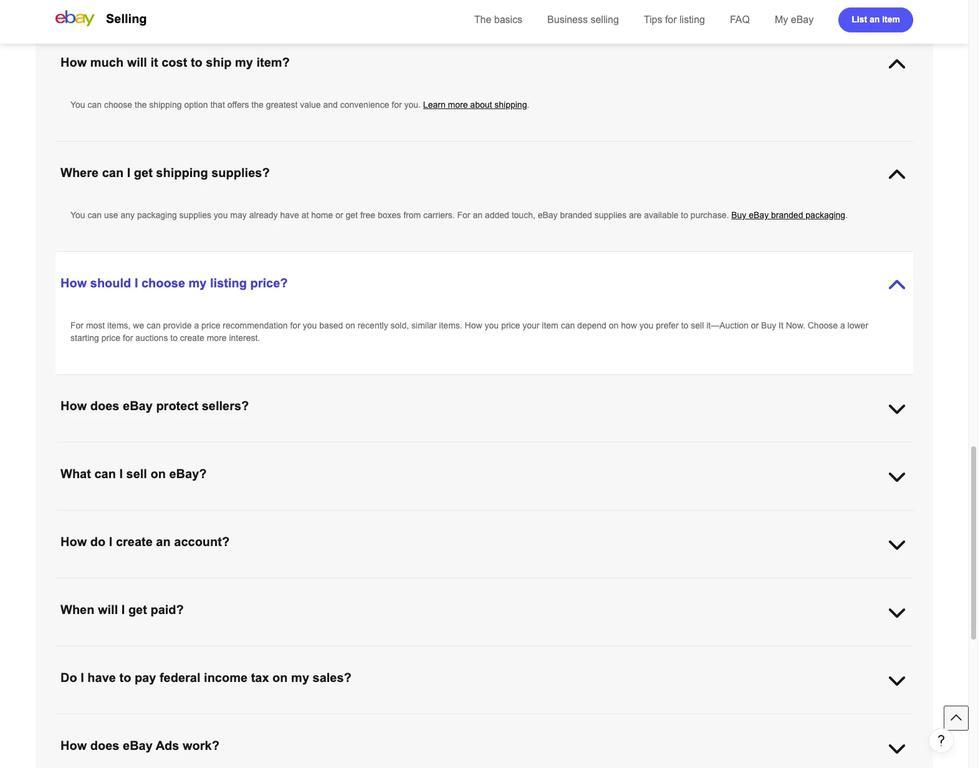 Task type: vqa. For each thing, say whether or not it's contained in the screenshot.
the left .
yes



Task type: describe. For each thing, give the bounding box(es) containing it.
business selling
[[547, 14, 619, 25]]

1 horizontal spatial owe
[[706, 728, 722, 738]]

0 horizontal spatial any
[[121, 210, 135, 220]]

who
[[708, 715, 724, 725]]

tips
[[644, 14, 662, 25]]

2 vertical spatial my
[[291, 671, 309, 685]]

it inside starting on jan 1, 2022, irs regulations require all businesses that process payments, including online marketplaces like ebay, to issue a form 1099-k for all sellers who receive $600 or more in sales. the new tax reporting requirement may impact your 2022 tax return that you may file in 2023. however, just because you receive a 1099-k doesn't automatically mean that you'll owe taxes on the amount reported on your 1099- k. only goods that are sold for a profit are considered taxable, so you won't owe any taxes on something you sell for less than what you paid for it. for example, if you bought a bike for $1,000 last year, and then sold it on ebay today for $700, that $700 you made would generally not be subject to income tax. check out our
[[89, 753, 93, 762]]

on left how
[[609, 320, 619, 330]]

1 vertical spatial business
[[196, 660, 230, 670]]

for down impact
[[178, 740, 188, 750]]

that left process
[[315, 715, 329, 725]]

0 horizontal spatial listing
[[210, 276, 247, 290]]

business selling link
[[547, 14, 619, 25]]

paid
[[596, 740, 613, 750]]

2 horizontal spatial price
[[501, 320, 520, 330]]

i for shipping
[[127, 166, 130, 180]]

reporting
[[70, 728, 105, 738]]

1 horizontal spatial may
[[230, 210, 247, 220]]

to up doesn't
[[564, 715, 571, 725]]

can left depend
[[561, 320, 575, 330]]

you right items.
[[485, 320, 499, 330]]

you left the 'based'
[[303, 320, 317, 330]]

how for how does ebay protect sellers?
[[60, 399, 87, 413]]

convenience
[[340, 100, 389, 110]]

account?
[[174, 535, 230, 549]]

been
[[233, 647, 253, 657]]

your up profit
[[203, 728, 220, 738]]

2023.
[[359, 728, 381, 738]]

0 horizontal spatial have
[[87, 671, 116, 685]]

2 supplies from the left
[[595, 210, 627, 220]]

the basics
[[474, 14, 523, 25]]

0 vertical spatial .
[[527, 100, 530, 110]]

ebay right touch, at the top of page
[[538, 210, 558, 220]]

0 horizontal spatial buy
[[731, 210, 746, 220]]

you can use any packaging supplies you may already have at home or get free boxes from carriers. for an added touch, ebay branded supplies are available to purchase. buy ebay branded packaging .
[[70, 210, 848, 220]]

available inside after we confirm the buyer's payment has been received, payouts are sent directly to your bank account, monday through friday (excluding bank holidays), within two business days. once a payout is initiated, funds are typically available within 1-3 business days depending on your bank's normal processing time.
[[119, 660, 153, 670]]

that up example,
[[667, 728, 681, 738]]

1 vertical spatial owe
[[364, 740, 380, 750]]

selling
[[106, 12, 147, 26]]

for right today
[[154, 753, 164, 762]]

faq
[[730, 14, 750, 25]]

1 horizontal spatial available
[[644, 210, 679, 220]]

0 horizontal spatial within
[[156, 660, 178, 670]]

value
[[300, 100, 321, 110]]

2 horizontal spatial may
[[317, 728, 334, 738]]

k.
[[70, 740, 79, 750]]

0 vertical spatial item
[[882, 14, 900, 24]]

shipping right about
[[495, 100, 527, 110]]

1 horizontal spatial it
[[151, 55, 158, 69]]

check
[[447, 753, 472, 762]]

2022,
[[141, 715, 163, 725]]

time.
[[429, 660, 448, 670]]

you.
[[404, 100, 421, 110]]

added
[[485, 210, 509, 220]]

is
[[831, 647, 838, 657]]

payout
[[803, 647, 829, 657]]

ebay down requirement
[[123, 739, 153, 753]]

2 branded from the left
[[771, 210, 803, 220]]

you for where
[[70, 210, 85, 220]]

ads
[[156, 739, 179, 753]]

on down only
[[96, 753, 105, 762]]

a right provide on the left top
[[194, 320, 199, 330]]

bank's
[[328, 660, 353, 670]]

payouts
[[293, 647, 323, 657]]

considered
[[235, 740, 278, 750]]

form
[[603, 715, 624, 725]]

that down businesses
[[284, 728, 298, 738]]

mean
[[642, 728, 664, 738]]

recently
[[358, 320, 388, 330]]

0 vertical spatial tax
[[251, 671, 269, 685]]

that left offers
[[210, 100, 225, 110]]

get for paid?
[[128, 603, 147, 617]]

for up "mean" at the right bottom
[[657, 715, 667, 725]]

or inside starting on jan 1, 2022, irs regulations require all businesses that process payments, including online marketplaces like ebay, to issue a form 1099-k for all sellers who receive $600 or more in sales. the new tax reporting requirement may impact your 2022 tax return that you may file in 2023. however, just because you receive a 1099-k doesn't automatically mean that you'll owe taxes on the amount reported on your 1099- k. only goods that are sold for a profit are considered taxable, so you won't owe any taxes on something you sell for less than what you paid for it. for example, if you bought a bike for $1,000 last year, and then sold it on ebay today for $700, that $700 you made would generally not be subject to income tax. check out our
[[779, 715, 787, 725]]

we inside after we confirm the buyer's payment has been received, payouts are sent directly to your bank account, monday through friday (excluding bank holidays), within two business days. once a payout is initiated, funds are typically available within 1-3 business days depending on your bank's normal processing time.
[[91, 647, 102, 657]]

directly
[[360, 647, 387, 657]]

goods
[[101, 740, 125, 750]]

to right the prefer
[[681, 320, 689, 330]]

out
[[474, 753, 486, 762]]

1 horizontal spatial for
[[457, 210, 470, 220]]

0 vertical spatial or
[[336, 210, 343, 220]]

for right bike
[[769, 740, 779, 750]]

to left purchase.
[[681, 210, 688, 220]]

payment
[[181, 647, 214, 657]]

item inside for most items, we can provide a price recommendation for you based on recently sold, similar items. how you price your item can depend on how you prefer to sell it—auction or buy it now. choose a lower starting price for auctions to create more interest.
[[542, 320, 558, 330]]

items,
[[107, 320, 131, 330]]

you right the if
[[697, 740, 711, 750]]

already
[[249, 210, 278, 220]]

0 vertical spatial listing
[[680, 14, 705, 25]]

my ebay
[[775, 14, 814, 25]]

most
[[86, 320, 105, 330]]

the right offers
[[251, 100, 264, 110]]

2 packaging from the left
[[806, 210, 845, 220]]

on left jan
[[103, 715, 113, 725]]

0 vertical spatial in
[[812, 715, 818, 725]]

on right the 'based'
[[346, 320, 355, 330]]

you'll
[[684, 728, 704, 738]]

how for how much will it cost to ship my item?
[[60, 55, 87, 69]]

how for how should i choose my listing price?
[[60, 276, 87, 290]]

protect
[[156, 399, 198, 413]]

a left lower
[[840, 320, 845, 330]]

0 horizontal spatial in
[[350, 728, 357, 738]]

1 vertical spatial will
[[98, 603, 118, 617]]

businesses
[[268, 715, 312, 725]]

1 horizontal spatial price
[[201, 320, 220, 330]]

$1,000
[[781, 740, 808, 750]]

price?
[[250, 276, 288, 290]]

you right so
[[325, 740, 339, 750]]

1 horizontal spatial an
[[473, 210, 483, 220]]

we inside for most items, we can provide a price recommendation for you based on recently sold, similar items. how you price your item can depend on how you prefer to sell it—auction or buy it now. choose a lower starting price for auctions to create more interest.
[[133, 320, 144, 330]]

2022
[[223, 728, 242, 738]]

1 horizontal spatial choose
[[142, 276, 185, 290]]

2 horizontal spatial 1099-
[[872, 728, 895, 738]]

0 horizontal spatial 1099-
[[528, 728, 550, 738]]

0 horizontal spatial may
[[156, 728, 173, 738]]

for down the items,
[[123, 333, 133, 343]]

0 horizontal spatial k
[[550, 728, 556, 738]]

get for shipping
[[134, 166, 153, 180]]

1 horizontal spatial business
[[712, 647, 746, 657]]

2 all from the left
[[669, 715, 678, 725]]

0 vertical spatial receive
[[727, 715, 755, 725]]

0 horizontal spatial the
[[474, 14, 491, 25]]

0 horizontal spatial taxes
[[399, 740, 420, 750]]

you for how
[[70, 100, 85, 110]]

your up processing
[[400, 647, 417, 657]]

if
[[690, 740, 695, 750]]

for most items, we can provide a price recommendation for you based on recently sold, similar items. how you price your item can depend on how you prefer to sell it—auction or buy it now. choose a lower starting price for auctions to create more interest.
[[70, 320, 868, 343]]

0 vertical spatial sold
[[160, 740, 176, 750]]

marketplaces
[[470, 715, 522, 725]]

purchase.
[[691, 210, 729, 220]]

to inside after we confirm the buyer's payment has been received, payouts are sent directly to your bank account, monday through friday (excluding bank holidays), within two business days. once a payout is initiated, funds are typically available within 1-3 business days depending on your bank's normal processing time.
[[390, 647, 397, 657]]

the down how much will it cost to ship my item?
[[135, 100, 147, 110]]

can for any
[[88, 210, 102, 220]]

on down just
[[422, 740, 432, 750]]

two
[[696, 647, 710, 657]]

you left the already
[[214, 210, 228, 220]]

i for on
[[119, 467, 123, 481]]

0 horizontal spatial create
[[116, 535, 153, 549]]

can for get
[[102, 166, 124, 180]]

paid?
[[151, 603, 184, 617]]

$700,
[[167, 753, 188, 762]]

after we confirm the buyer's payment has been received, payouts are sent directly to your bank account, monday through friday (excluding bank holidays), within two business days. once a payout is initiated, funds are typically available within 1-3 business days depending on your bank's normal processing time.
[[70, 647, 896, 670]]

items.
[[439, 320, 462, 330]]

payments,
[[364, 715, 405, 725]]

1 horizontal spatial my
[[235, 55, 253, 69]]

would
[[270, 753, 293, 762]]

for right tips at the top right of page
[[665, 14, 677, 25]]

touch,
[[512, 210, 535, 220]]

1 horizontal spatial k
[[649, 715, 654, 725]]

0 horizontal spatial price
[[101, 333, 120, 343]]

pay
[[135, 671, 156, 685]]

for left you.
[[392, 100, 402, 110]]

your down payouts
[[309, 660, 326, 670]]

1 supplies from the left
[[179, 210, 211, 220]]

won't
[[341, 740, 362, 750]]

to left ship
[[191, 55, 202, 69]]

you left paid on the right
[[580, 740, 594, 750]]

0 vertical spatial taxes
[[724, 728, 745, 738]]

1 vertical spatial get
[[346, 210, 358, 220]]

tips for listing link
[[644, 14, 705, 25]]

last
[[810, 740, 824, 750]]

buyer's
[[150, 647, 178, 657]]

0 horizontal spatial sell
[[126, 467, 147, 481]]

selling
[[591, 14, 619, 25]]

1 horizontal spatial 1099-
[[626, 715, 649, 725]]

0 vertical spatial choose
[[104, 100, 132, 110]]

online
[[444, 715, 467, 725]]

that down requirement
[[128, 740, 142, 750]]

$600
[[757, 715, 777, 725]]

processing
[[385, 660, 427, 670]]

does for how does ebay ads work?
[[90, 739, 119, 753]]

can up auctions
[[147, 320, 161, 330]]

do
[[90, 535, 105, 549]]

(excluding
[[568, 647, 608, 657]]

just
[[422, 728, 436, 738]]

list
[[852, 14, 867, 24]]

what
[[60, 467, 91, 481]]

for left less
[[509, 740, 519, 750]]

home
[[311, 210, 333, 220]]

including
[[407, 715, 442, 725]]

your down new
[[853, 728, 870, 738]]

profit
[[198, 740, 217, 750]]

where can i get shipping supplies?
[[60, 166, 270, 180]]

0 horizontal spatial an
[[156, 535, 171, 549]]

more inside for most items, we can provide a price recommendation for you based on recently sold, similar items. how you price your item can depend on how you prefer to sell it—auction or buy it now. choose a lower starting price for auctions to create more interest.
[[207, 333, 227, 343]]



Task type: locate. For each thing, give the bounding box(es) containing it.
shipping left supplies?
[[156, 166, 208, 180]]

listing left "price?" in the top of the page
[[210, 276, 247, 290]]

help, opens dialogs image
[[935, 734, 948, 747]]

sell inside starting on jan 1, 2022, irs regulations require all businesses that process payments, including online marketplaces like ebay, to issue a form 1099-k for all sellers who receive $600 or more in sales. the new tax reporting requirement may impact your 2022 tax return that you may file in 2023. however, just because you receive a 1099-k doesn't automatically mean that you'll owe taxes on the amount reported on your 1099- k. only goods that are sold for a profit are considered taxable, so you won't owe any taxes on something you sell for less than what you paid for it. for example, if you bought a bike for $1,000 last year, and then sold it on ebay today for $700, that $700 you made would generally not be subject to income tax. check out our
[[494, 740, 507, 750]]

0 horizontal spatial we
[[91, 647, 102, 657]]

generally
[[296, 753, 331, 762]]

you right how
[[639, 320, 654, 330]]

receive down "marketplaces"
[[490, 728, 518, 738]]

auctions
[[135, 333, 168, 343]]

business right two
[[712, 647, 746, 657]]

1 vertical spatial tax
[[882, 715, 893, 725]]

can right where
[[102, 166, 124, 180]]

price down the items,
[[101, 333, 120, 343]]

create
[[180, 333, 204, 343], [116, 535, 153, 549]]

to down provide on the left top
[[170, 333, 178, 343]]

a up less
[[521, 728, 526, 738]]

a down impact
[[191, 740, 196, 750]]

1 horizontal spatial sold
[[160, 740, 176, 750]]

tax down depending
[[251, 671, 269, 685]]

0 horizontal spatial owe
[[364, 740, 380, 750]]

for inside starting on jan 1, 2022, irs regulations require all businesses that process payments, including online marketplaces like ebay, to issue a form 1099-k for all sellers who receive $600 or more in sales. the new tax reporting requirement may impact your 2022 tax return that you may file in 2023. however, just because you receive a 1099-k doesn't automatically mean that you'll owe taxes on the amount reported on your 1099- k. only goods that are sold for a profit are considered taxable, so you won't owe any taxes on something you sell for less than what you paid for it. for example, if you bought a bike for $1,000 last year, and then sold it on ebay today for $700, that $700 you made would generally not be subject to income tax. check out our
[[637, 740, 650, 750]]

sell inside for most items, we can provide a price recommendation for you based on recently sold, similar items. how you price your item can depend on how you prefer to sell it—auction or buy it now. choose a lower starting price for auctions to create more interest.
[[691, 320, 704, 330]]

a inside after we confirm the buyer's payment has been received, payouts are sent directly to your bank account, monday through friday (excluding bank holidays), within two business days. once a payout is initiated, funds are typically available within 1-3 business days depending on your bank's normal processing time.
[[795, 647, 800, 657]]

doesn't
[[559, 728, 587, 738]]

or up amount
[[779, 715, 787, 725]]

on down depending
[[273, 671, 288, 685]]

how for how do i create an account?
[[60, 535, 87, 549]]

an
[[870, 14, 880, 24], [473, 210, 483, 220], [156, 535, 171, 549]]

0 horizontal spatial for
[[70, 320, 84, 330]]

buy ebay branded packaging link
[[731, 210, 845, 220]]

any right use
[[121, 210, 135, 220]]

we up auctions
[[133, 320, 144, 330]]

tips for listing
[[644, 14, 705, 25]]

ebay,
[[540, 715, 561, 725]]

2 vertical spatial tax
[[245, 728, 256, 738]]

1 horizontal spatial the
[[846, 715, 861, 725]]

1 branded from the left
[[560, 210, 592, 220]]

my right ship
[[235, 55, 253, 69]]

2 bank from the left
[[610, 647, 629, 657]]

0 vertical spatial buy
[[731, 210, 746, 220]]

1 vertical spatial you
[[70, 210, 85, 220]]

you right $700
[[230, 753, 244, 762]]

1 horizontal spatial have
[[280, 210, 299, 220]]

sellers
[[681, 715, 706, 725]]

an left added
[[473, 210, 483, 220]]

do i have to pay federal income tax on my sales?
[[60, 671, 352, 685]]

2 vertical spatial sell
[[494, 740, 507, 750]]

for
[[665, 14, 677, 25], [392, 100, 402, 110], [290, 320, 300, 330], [123, 333, 133, 343], [657, 715, 667, 725], [178, 740, 188, 750], [509, 740, 519, 750], [615, 740, 625, 750], [769, 740, 779, 750], [154, 753, 164, 762]]

0 vertical spatial more
[[448, 100, 468, 110]]

you up so
[[301, 728, 315, 738]]

1 bank from the left
[[419, 647, 438, 657]]

k up "mean" at the right bottom
[[649, 715, 654, 725]]

can for sell
[[94, 467, 116, 481]]

0 horizontal spatial receive
[[490, 728, 518, 738]]

my down payouts
[[291, 671, 309, 685]]

shipping for supplies?
[[156, 166, 208, 180]]

ebay down goods
[[108, 753, 128, 762]]

any inside starting on jan 1, 2022, irs regulations require all businesses that process payments, including online marketplaces like ebay, to issue a form 1099-k for all sellers who receive $600 or more in sales. the new tax reporting requirement may impact your 2022 tax return that you may file in 2023. however, just because you receive a 1099-k doesn't automatically mean that you'll owe taxes on the amount reported on your 1099- k. only goods that are sold for a profit are considered taxable, so you won't owe any taxes on something you sell for less than what you paid for it. for example, if you bought a bike for $1,000 last year, and then sold it on ebay today for $700, that $700 you made would generally not be subject to income tax. check out our
[[382, 740, 396, 750]]

you down "marketplaces"
[[474, 728, 488, 738]]

has
[[217, 647, 231, 657]]

1 horizontal spatial we
[[133, 320, 144, 330]]

2 vertical spatial more
[[789, 715, 809, 725]]

1 vertical spatial within
[[156, 660, 178, 670]]

a left form
[[596, 715, 601, 725]]

2 vertical spatial an
[[156, 535, 171, 549]]

1 horizontal spatial listing
[[680, 14, 705, 25]]

in right file
[[350, 728, 357, 738]]

1 horizontal spatial will
[[127, 55, 147, 69]]

our
[[489, 753, 501, 762]]

1 you from the top
[[70, 100, 85, 110]]

1 vertical spatial an
[[473, 210, 483, 220]]

for up starting
[[70, 320, 84, 330]]

where
[[60, 166, 99, 180]]

the down $600
[[760, 728, 772, 738]]

initiated,
[[840, 647, 873, 657]]

supplies?
[[211, 166, 270, 180]]

0 horizontal spatial sold
[[70, 753, 86, 762]]

price right provide on the left top
[[201, 320, 220, 330]]

0 vertical spatial within
[[671, 647, 694, 657]]

for right it.
[[637, 740, 650, 750]]

you up out
[[477, 740, 491, 750]]

more left interest.
[[207, 333, 227, 343]]

1 vertical spatial choose
[[142, 276, 185, 290]]

2 does from the top
[[90, 739, 119, 753]]

1 horizontal spatial receive
[[727, 715, 755, 725]]

within left two
[[671, 647, 694, 657]]

lower
[[848, 320, 868, 330]]

how does ebay ads work?
[[60, 739, 219, 753]]

2 vertical spatial get
[[128, 603, 147, 617]]

shipping for option
[[149, 100, 182, 110]]

because
[[438, 728, 471, 738]]

my
[[775, 14, 788, 25]]

0 horizontal spatial .
[[527, 100, 530, 110]]

on left ebay?
[[151, 467, 166, 481]]

0 vertical spatial income
[[204, 671, 248, 685]]

from
[[403, 210, 421, 220]]

the left new
[[846, 715, 861, 725]]

shipping left option
[[149, 100, 182, 110]]

tax.
[[430, 753, 445, 762]]

ebay right purchase.
[[749, 210, 769, 220]]

for left the 'based'
[[290, 320, 300, 330]]

list an item link
[[839, 7, 913, 32]]

1 horizontal spatial item
[[882, 14, 900, 24]]

buy inside for most items, we can provide a price recommendation for you based on recently sold, similar items. how you price your item can depend on how you prefer to sell it—auction or buy it now. choose a lower starting price for auctions to create more interest.
[[761, 320, 776, 330]]

however,
[[383, 728, 420, 738]]

work?
[[183, 739, 219, 753]]

can
[[88, 100, 102, 110], [102, 166, 124, 180], [88, 210, 102, 220], [147, 320, 161, 330], [561, 320, 575, 330], [94, 467, 116, 481]]

2 horizontal spatial an
[[870, 14, 880, 24]]

recommendation
[[223, 320, 288, 330]]

are
[[629, 210, 642, 220], [326, 647, 338, 657], [70, 660, 83, 670], [145, 740, 157, 750], [220, 740, 232, 750]]

0 horizontal spatial more
[[207, 333, 227, 343]]

on down payouts
[[297, 660, 306, 670]]

ship
[[206, 55, 232, 69]]

than
[[540, 740, 557, 750]]

0 vertical spatial available
[[644, 210, 679, 220]]

1 vertical spatial k
[[550, 728, 556, 738]]

1 horizontal spatial create
[[180, 333, 204, 343]]

1 vertical spatial create
[[116, 535, 153, 549]]

taxes
[[724, 728, 745, 738], [399, 740, 420, 750]]

should
[[90, 276, 131, 290]]

taxable,
[[280, 740, 311, 750]]

1099- up "mean" at the right bottom
[[626, 715, 649, 725]]

it left cost
[[151, 55, 158, 69]]

1-
[[181, 660, 188, 670]]

process
[[331, 715, 362, 725]]

or inside for most items, we can provide a price recommendation for you based on recently sold, similar items. how you price your item can depend on how you prefer to sell it—auction or buy it now. choose a lower starting price for auctions to create more interest.
[[751, 320, 759, 330]]

receive right who
[[727, 715, 755, 725]]

1 horizontal spatial income
[[400, 753, 428, 762]]

faq link
[[730, 14, 750, 25]]

1 vertical spatial listing
[[210, 276, 247, 290]]

the inside starting on jan 1, 2022, irs regulations require all businesses that process payments, including online marketplaces like ebay, to issue a form 1099-k for all sellers who receive $600 or more in sales. the new tax reporting requirement may impact your 2022 tax return that you may file in 2023. however, just because you receive a 1099-k doesn't automatically mean that you'll owe taxes on the amount reported on your 1099- k. only goods that are sold for a profit are considered taxable, so you won't owe any taxes on something you sell for less than what you paid for it. for example, if you bought a bike for $1,000 last year, and then sold it on ebay today for $700, that $700 you made would generally not be subject to income tax. check out our
[[760, 728, 772, 738]]

1 horizontal spatial sell
[[494, 740, 507, 750]]

sellers?
[[202, 399, 249, 413]]

buy left the it
[[761, 320, 776, 330]]

0 vertical spatial have
[[280, 210, 299, 220]]

now.
[[786, 320, 805, 330]]

your inside for most items, we can provide a price recommendation for you based on recently sold, similar items. how you price your item can depend on how you prefer to sell it—auction or buy it now. choose a lower starting price for auctions to create more interest.
[[523, 320, 540, 330]]

1 vertical spatial or
[[751, 320, 759, 330]]

for inside for most items, we can provide a price recommendation for you based on recently sold, similar items. how you price your item can depend on how you prefer to sell it—auction or buy it now. choose a lower starting price for auctions to create more interest.
[[70, 320, 84, 330]]

provide
[[163, 320, 192, 330]]

1 vertical spatial and
[[848, 740, 862, 750]]

1 horizontal spatial taxes
[[724, 728, 745, 738]]

1 horizontal spatial bank
[[610, 647, 629, 657]]

within
[[671, 647, 694, 657], [156, 660, 178, 670]]

0 horizontal spatial or
[[336, 210, 343, 220]]

1 vertical spatial .
[[845, 210, 848, 220]]

1 horizontal spatial more
[[448, 100, 468, 110]]

a right once
[[795, 647, 800, 657]]

use
[[104, 210, 118, 220]]

to up processing
[[390, 647, 397, 657]]

sales?
[[313, 671, 352, 685]]

1 vertical spatial we
[[91, 647, 102, 657]]

1 horizontal spatial branded
[[771, 210, 803, 220]]

on inside after we confirm the buyer's payment has been received, payouts are sent directly to your bank account, monday through friday (excluding bank holidays), within two business days. once a payout is initiated, funds are typically available within 1-3 business days depending on your bank's normal processing time.
[[297, 660, 306, 670]]

0 horizontal spatial all
[[257, 715, 266, 725]]

ebay left protect at the left bottom
[[123, 399, 153, 413]]

we
[[133, 320, 144, 330], [91, 647, 102, 657]]

0 vertical spatial sell
[[691, 320, 704, 330]]

listing right tips at the top right of page
[[680, 14, 705, 25]]

the inside after we confirm the buyer's payment has been received, payouts are sent directly to your bank account, monday through friday (excluding bank holidays), within two business days. once a payout is initiated, funds are typically available within 1-3 business days depending on your bank's normal processing time.
[[136, 647, 148, 657]]

greatest
[[266, 100, 298, 110]]

on
[[346, 320, 355, 330], [609, 320, 619, 330], [151, 467, 166, 481], [297, 660, 306, 670], [273, 671, 288, 685], [103, 715, 113, 725], [748, 728, 757, 738], [841, 728, 851, 738], [422, 740, 432, 750], [96, 753, 105, 762]]

it
[[779, 320, 784, 330]]

my ebay link
[[775, 14, 814, 25]]

1 vertical spatial have
[[87, 671, 116, 685]]

for
[[457, 210, 470, 220], [70, 320, 84, 330], [637, 740, 650, 750]]

1 packaging from the left
[[137, 210, 177, 220]]

may up so
[[317, 728, 334, 738]]

more inside starting on jan 1, 2022, irs regulations require all businesses that process payments, including online marketplaces like ebay, to issue a form 1099-k for all sellers who receive $600 or more in sales. the new tax reporting requirement may impact your 2022 tax return that you may file in 2023. however, just because you receive a 1099-k doesn't automatically mean that you'll owe taxes on the amount reported on your 1099- k. only goods that are sold for a profit are considered taxable, so you won't owe any taxes on something you sell for less than what you paid for it. for example, if you bought a bike for $1,000 last year, and then sold it on ebay today for $700, that $700 you made would generally not be subject to income tax. check out our
[[789, 715, 809, 725]]

1 vertical spatial it
[[89, 753, 93, 762]]

you can choose the shipping option that offers the greatest value and convenience for you. learn more about shipping .
[[70, 100, 530, 110]]

1 vertical spatial taxes
[[399, 740, 420, 750]]

on up year,
[[841, 728, 851, 738]]

1 vertical spatial does
[[90, 739, 119, 753]]

0 vertical spatial get
[[134, 166, 153, 180]]

boxes
[[378, 210, 401, 220]]

1 vertical spatial sell
[[126, 467, 147, 481]]

year,
[[826, 740, 845, 750]]

0 vertical spatial owe
[[706, 728, 722, 738]]

business up do i have to pay federal income tax on my sales? on the left bottom of page
[[196, 660, 230, 670]]

0 horizontal spatial income
[[204, 671, 248, 685]]

1 vertical spatial the
[[846, 715, 861, 725]]

how
[[60, 55, 87, 69], [60, 276, 87, 290], [465, 320, 482, 330], [60, 399, 87, 413], [60, 535, 87, 549], [60, 739, 87, 753]]

ebay inside starting on jan 1, 2022, irs regulations require all businesses that process payments, including online marketplaces like ebay, to issue a form 1099-k for all sellers who receive $600 or more in sales. the new tax reporting requirement may impact your 2022 tax return that you may file in 2023. however, just because you receive a 1099-k doesn't automatically mean that you'll owe taxes on the amount reported on your 1099- k. only goods that are sold for a profit are considered taxable, so you won't owe any taxes on something you sell for less than what you paid for it. for example, if you bought a bike for $1,000 last year, and then sold it on ebay today for $700, that $700 you made would generally not be subject to income tax. check out our
[[108, 753, 128, 762]]

when
[[60, 603, 94, 617]]

bank up the time.
[[419, 647, 438, 657]]

tax right new
[[882, 715, 893, 725]]

the inside starting on jan 1, 2022, irs regulations require all businesses that process payments, including online marketplaces like ebay, to issue a form 1099-k for all sellers who receive $600 or more in sales. the new tax reporting requirement may impact your 2022 tax return that you may file in 2023. however, just because you receive a 1099-k doesn't automatically mean that you'll owe taxes on the amount reported on your 1099- k. only goods that are sold for a profit are considered taxable, so you won't owe any taxes on something you sell for less than what you paid for it. for example, if you bought a bike for $1,000 last year, and then sold it on ebay today for $700, that $700 you made would generally not be subject to income tax. check out our
[[846, 715, 861, 725]]

1 all from the left
[[257, 715, 266, 725]]

any down however,
[[382, 740, 396, 750]]

how inside for most items, we can provide a price recommendation for you based on recently sold, similar items. how you price your item can depend on how you prefer to sell it—auction or buy it now. choose a lower starting price for auctions to create more interest.
[[465, 320, 482, 330]]

i for my
[[135, 276, 138, 290]]

learn
[[423, 100, 446, 110]]

item left depend
[[542, 320, 558, 330]]

0 vertical spatial for
[[457, 210, 470, 220]]

learn more about shipping link
[[423, 100, 527, 110]]

taxes up the bought
[[724, 728, 745, 738]]

2 horizontal spatial or
[[779, 715, 787, 725]]

1 vertical spatial more
[[207, 333, 227, 343]]

receive
[[727, 715, 755, 725], [490, 728, 518, 738]]

can right what
[[94, 467, 116, 481]]

create down provide on the left top
[[180, 333, 204, 343]]

to left pay
[[119, 671, 131, 685]]

0 vertical spatial my
[[235, 55, 253, 69]]

offers
[[227, 100, 249, 110]]

sold down k.
[[70, 753, 86, 762]]

on up bike
[[748, 728, 757, 738]]

2 horizontal spatial sell
[[691, 320, 704, 330]]

or right home at left
[[336, 210, 343, 220]]

item right "list"
[[882, 14, 900, 24]]

can left use
[[88, 210, 102, 220]]

then
[[865, 740, 882, 750]]

0 vertical spatial and
[[323, 100, 338, 110]]

and inside starting on jan 1, 2022, irs regulations require all businesses that process payments, including online marketplaces like ebay, to issue a form 1099-k for all sellers who receive $600 or more in sales. the new tax reporting requirement may impact your 2022 tax return that you may file in 2023. however, just because you receive a 1099-k doesn't automatically mean that you'll owe taxes on the amount reported on your 1099- k. only goods that are sold for a profit are considered taxable, so you won't owe any taxes on something you sell for less than what you paid for it. for example, if you bought a bike for $1,000 last year, and then sold it on ebay today for $700, that $700 you made would generally not be subject to income tax. check out our
[[848, 740, 862, 750]]

much
[[90, 55, 124, 69]]

0 horizontal spatial available
[[119, 660, 153, 670]]

choose down much
[[104, 100, 132, 110]]

1,
[[132, 715, 139, 725]]

to right subject
[[390, 753, 397, 762]]

i for an
[[109, 535, 112, 549]]

0 vertical spatial create
[[180, 333, 204, 343]]

bank left holidays),
[[610, 647, 629, 657]]

2 horizontal spatial my
[[291, 671, 309, 685]]

i for paid?
[[121, 603, 125, 617]]

how
[[621, 320, 637, 330]]

0 horizontal spatial branded
[[560, 210, 592, 220]]

my up provide on the left top
[[189, 276, 207, 290]]

subject
[[360, 753, 388, 762]]

for left it.
[[615, 740, 625, 750]]

how for how does ebay ads work?
[[60, 739, 87, 753]]

so
[[313, 740, 322, 750]]

0 horizontal spatial my
[[189, 276, 207, 290]]

within down "buyer's"
[[156, 660, 178, 670]]

option
[[184, 100, 208, 110]]

we up typically at the left
[[91, 647, 102, 657]]

sales.
[[821, 715, 844, 725]]

taxes down however,
[[399, 740, 420, 750]]

1 does from the top
[[90, 399, 119, 413]]

create inside for most items, we can provide a price recommendation for you based on recently sold, similar items. how you price your item can depend on how you prefer to sell it—auction or buy it now. choose a lower starting price for auctions to create more interest.
[[180, 333, 204, 343]]

prefer
[[656, 320, 679, 330]]

file
[[336, 728, 347, 738]]

an inside list an item link
[[870, 14, 880, 24]]

ebay
[[791, 14, 814, 25], [538, 210, 558, 220], [749, 210, 769, 220], [123, 399, 153, 413], [123, 739, 153, 753], [108, 753, 128, 762]]

can down much
[[88, 100, 102, 110]]

0 vertical spatial does
[[90, 399, 119, 413]]

or left the it
[[751, 320, 759, 330]]

1099- down like
[[528, 728, 550, 738]]

1 vertical spatial any
[[382, 740, 396, 750]]

interest.
[[229, 333, 260, 343]]

income down days
[[204, 671, 248, 685]]

starting
[[70, 333, 99, 343]]

income inside starting on jan 1, 2022, irs regulations require all businesses that process payments, including online marketplaces like ebay, to issue a form 1099-k for all sellers who receive $600 or more in sales. the new tax reporting requirement may impact your 2022 tax return that you may file in 2023. however, just because you receive a 1099-k doesn't automatically mean that you'll owe taxes on the amount reported on your 1099- k. only goods that are sold for a profit are considered taxable, so you won't owe any taxes on something you sell for less than what you paid for it. for example, if you bought a bike for $1,000 last year, and then sold it on ebay today for $700, that $700 you made would generally not be subject to income tax. check out our
[[400, 753, 428, 762]]

0 vertical spatial business
[[712, 647, 746, 657]]

2 vertical spatial for
[[637, 740, 650, 750]]

cost
[[162, 55, 187, 69]]

automatically
[[589, 728, 640, 738]]

ebay?
[[169, 467, 207, 481]]

buy right purchase.
[[731, 210, 746, 220]]

can for the
[[88, 100, 102, 110]]

1 vertical spatial sold
[[70, 753, 86, 762]]

ebay right my
[[791, 14, 814, 25]]

item
[[882, 14, 900, 24], [542, 320, 558, 330]]

2 you from the top
[[70, 210, 85, 220]]

a left bike
[[743, 740, 748, 750]]

0 horizontal spatial choose
[[104, 100, 132, 110]]

your
[[523, 320, 540, 330], [400, 647, 417, 657], [309, 660, 326, 670], [203, 728, 220, 738], [853, 728, 870, 738]]

your left depend
[[523, 320, 540, 330]]

1 vertical spatial receive
[[490, 728, 518, 738]]

more up amount
[[789, 715, 809, 725]]

sell left ebay?
[[126, 467, 147, 481]]

that down profit
[[191, 753, 205, 762]]

how should i choose my listing price?
[[60, 276, 288, 290]]

1 horizontal spatial or
[[751, 320, 759, 330]]

confirm
[[105, 647, 134, 657]]

funds
[[875, 647, 896, 657]]

does for how does ebay protect sellers?
[[90, 399, 119, 413]]

0 horizontal spatial will
[[98, 603, 118, 617]]



